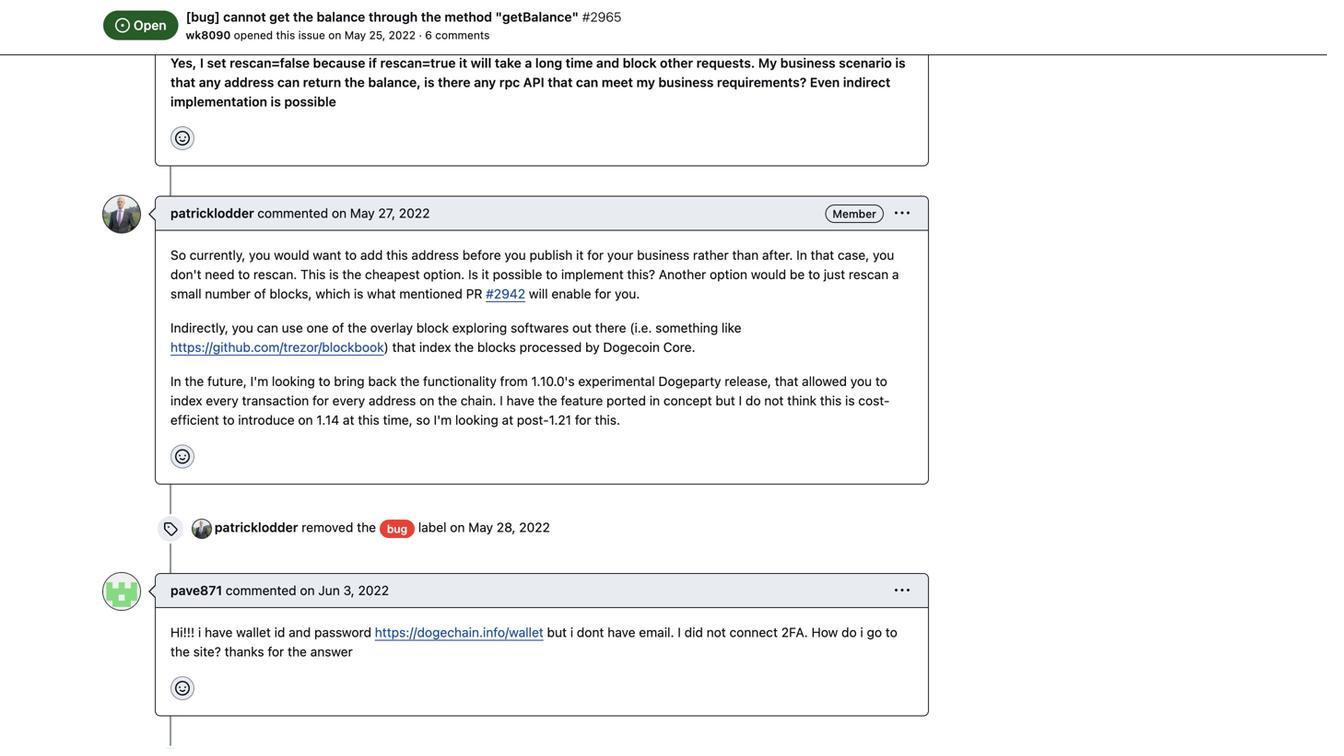Task type: locate. For each thing, give the bounding box(es) containing it.
1 horizontal spatial every
[[332, 393, 365, 408]]

0 vertical spatial of
[[254, 286, 266, 301]]

0 horizontal spatial possible
[[284, 94, 336, 109]]

1 horizontal spatial possible
[[493, 267, 542, 282]]

1 horizontal spatial any
[[474, 75, 496, 90]]

1 vertical spatial would
[[751, 267, 786, 282]]

yes, i set rescan=false because if rescan=true it will take a long time and block other requests. my business scenario is that any address can return the balance, is there any rpc api that can meet my business requirements? even indirect implementation is possible
[[171, 55, 906, 109]]

1 horizontal spatial there
[[595, 320, 626, 335]]

2 vertical spatial business
[[637, 247, 690, 263]]

is down rescan=false
[[271, 94, 281, 109]]

1 vertical spatial index
[[171, 393, 202, 408]]

business up the another
[[637, 247, 690, 263]]

every down future,
[[206, 393, 238, 408]]

1 vertical spatial patricklodder
[[215, 520, 298, 535]]

in up efficient
[[171, 374, 181, 389]]

there down rescan=true at the left top of page
[[438, 75, 471, 90]]

add or remove reactions element down site? at the bottom of page
[[171, 676, 194, 700]]

may inside [bug] cannot get the balance through the method "getbalance" #2965 wk8090 opened this issue on may 25, 2022 · 6 comments
[[344, 29, 366, 41]]

functionality
[[423, 374, 497, 389]]

another
[[659, 267, 706, 282]]

can up https://github.com/trezor/blockbook 'link'
[[257, 320, 278, 335]]

0 horizontal spatial of
[[254, 286, 266, 301]]

0 horizontal spatial a
[[525, 55, 532, 71]]

this?
[[627, 267, 655, 282]]

patricklodder up currently,
[[171, 206, 254, 221]]

1 vertical spatial it
[[576, 247, 584, 263]]

2 horizontal spatial i
[[860, 625, 863, 640]]

rescan
[[849, 267, 889, 282]]

0 horizontal spatial will
[[471, 55, 491, 71]]

requirements?
[[717, 75, 807, 90]]

1 horizontal spatial at
[[502, 412, 513, 428]]

2 add or remove reactions element from the top
[[171, 445, 194, 469]]

[bug] cannot get the balance through the method "getbalance" link
[[186, 7, 579, 27]]

that right ) at the top of page
[[392, 340, 416, 355]]

0 vertical spatial will
[[471, 55, 491, 71]]

the left answer
[[288, 644, 307, 659]]

1 vertical spatial of
[[332, 320, 344, 335]]

option.
[[423, 267, 465, 282]]

would down after.
[[751, 267, 786, 282]]

2 add or remove reactions image from the top
[[175, 449, 190, 464]]

i for hi!!!
[[198, 625, 201, 640]]

add or remove reactions element down implementation
[[171, 126, 194, 150]]

get
[[269, 9, 290, 24]]

index inside indirectly, you can use one of the overlay block exploring softwares out there (i.e. something like https://github.com/trezor/blockbook ) that index the blocks processed by dogecoin core.
[[419, 340, 451, 355]]

to left add
[[345, 247, 357, 263]]

not
[[764, 393, 784, 408], [707, 625, 726, 640]]

1 horizontal spatial but
[[716, 393, 735, 408]]

you inside indirectly, you can use one of the overlay block exploring softwares out there (i.e. something like https://github.com/trezor/blockbook ) that index the blocks processed by dogecoin core.
[[232, 320, 253, 335]]

#2942 will enable for you.
[[486, 286, 640, 301]]

cost-
[[858, 393, 890, 408]]

of down rescan. on the left top of page
[[254, 286, 266, 301]]

1 vertical spatial do
[[842, 625, 857, 640]]

rather
[[693, 247, 729, 263]]

the down hi!!!
[[171, 644, 190, 659]]

1 horizontal spatial in
[[796, 247, 807, 263]]

my
[[758, 55, 777, 71]]

small
[[171, 286, 201, 301]]

that up just
[[811, 247, 834, 263]]

0 vertical spatial may
[[344, 29, 366, 41]]

to right efficient
[[223, 412, 235, 428]]

address inside yes, i set rescan=false because if rescan=true it will take a long time and block other requests. my business scenario is that any address can return the balance, is there any rpc api that can meet my business requirements? even indirect implementation is possible
[[224, 75, 274, 90]]

business up the even
[[780, 55, 836, 71]]

introduce
[[238, 412, 295, 428]]

api
[[523, 75, 544, 90]]

add or remove reactions element down efficient
[[171, 445, 194, 469]]

0 horizontal spatial block
[[416, 320, 449, 335]]

scenario
[[839, 55, 892, 71]]

business down other
[[658, 75, 714, 90]]

0 horizontal spatial looking
[[272, 374, 315, 389]]

add or remove reactions image down hi!!!
[[175, 681, 190, 696]]

1 horizontal spatial index
[[419, 340, 451, 355]]

0 horizontal spatial do
[[746, 393, 761, 408]]

0 vertical spatial but
[[716, 393, 735, 408]]

feature
[[561, 393, 603, 408]]

0 vertical spatial add or remove reactions image
[[175, 131, 190, 146]]

member
[[833, 207, 876, 220]]

1 horizontal spatial do
[[842, 625, 857, 640]]

answer
[[310, 644, 353, 659]]

1 horizontal spatial and
[[596, 55, 619, 71]]

it right is
[[482, 267, 489, 282]]

and right 'id'
[[289, 625, 311, 640]]

1 vertical spatial block
[[416, 320, 449, 335]]

i right hi!!!
[[198, 625, 201, 640]]

in the future, i'm looking to bring back the functionality from 1.10.0's experimental dogeparty release, that allowed you to index every transaction for every address on the chain. i have the feature ported in concept but i do not think this is cost- efficient to introduce on 1.14 at this time, so i'm looking at post-1.21 for this.
[[171, 374, 890, 428]]

back
[[368, 374, 397, 389]]

2 vertical spatial add or remove reactions image
[[175, 681, 190, 696]]

of inside so currently, you would want to add this address before you publish it for your business rather than after. in that case, you don't need to rescan. this is the cheapest option. is it possible to implement this? another option would be to just rescan a small number of blocks, which is what mentioned pr
[[254, 286, 266, 301]]

the left bug
[[357, 520, 376, 535]]

0 vertical spatial and
[[596, 55, 619, 71]]

2fa.
[[781, 625, 808, 640]]

address up option.
[[411, 247, 459, 263]]

a inside yes, i set rescan=false because if rescan=true it will take a long time and block other requests. my business scenario is that any address can return the balance, is there any rpc api that can meet my business requirements? even indirect implementation is possible
[[525, 55, 532, 71]]

1 horizontal spatial not
[[764, 393, 784, 408]]

indirect
[[843, 75, 891, 90]]

1 i from the left
[[198, 625, 201, 640]]

index for every
[[171, 393, 202, 408]]

do inside 'in the future, i'm looking to bring back the functionality from 1.10.0's experimental dogeparty release, that allowed you to index every transaction for every address on the chain. i have the feature ported in concept but i do not think this is cost- efficient to introduce on 1.14 at this time, so i'm looking at post-1.21 for this.'
[[746, 393, 761, 408]]

i'm up transaction
[[250, 374, 268, 389]]

reply.
[[263, 21, 298, 36]]

will left take
[[471, 55, 491, 71]]

your
[[607, 247, 633, 263]]

0 vertical spatial index
[[419, 340, 451, 355]]

the down functionality
[[438, 393, 457, 408]]

you down number
[[232, 320, 253, 335]]

a up api
[[525, 55, 532, 71]]

the left overlay
[[348, 320, 367, 335]]

there up the "by"
[[595, 320, 626, 335]]

this down allowed
[[820, 393, 842, 408]]

looking up transaction
[[272, 374, 315, 389]]

rpc
[[499, 75, 520, 90]]

i inside but i dont have email. i did not connect 2fa. how do i go to the site? thanks for the answer
[[678, 625, 681, 640]]

1 vertical spatial possible
[[493, 267, 542, 282]]

1 vertical spatial there
[[595, 320, 626, 335]]

for inside but i dont have email. i did not connect 2fa. how do i go to the site? thanks for the answer
[[268, 644, 284, 659]]

because
[[313, 55, 365, 71]]

is inside 'in the future, i'm looking to bring back the functionality from 1.10.0's experimental dogeparty release, that allowed you to index every transaction for every address on the chain. i have the feature ported in concept but i do not think this is cost- efficient to introduce on 1.14 at this time, so i'm looking at post-1.21 for this.'
[[845, 393, 855, 408]]

0 vertical spatial block
[[623, 55, 657, 71]]

1 vertical spatial in
[[171, 374, 181, 389]]

core.
[[663, 340, 695, 355]]

#2942 link
[[486, 286, 525, 301]]

you up cost-
[[850, 374, 872, 389]]

i left did
[[678, 625, 681, 640]]

on up so on the bottom left of page
[[420, 393, 434, 408]]

there
[[438, 75, 471, 90], [595, 320, 626, 335]]

add or remove reactions image
[[175, 131, 190, 146], [175, 449, 190, 464], [175, 681, 190, 696]]

2022 right 27,
[[399, 206, 430, 221]]

1 vertical spatial but
[[547, 625, 567, 640]]

dont
[[577, 625, 604, 640]]

1 horizontal spatial it
[[482, 267, 489, 282]]

can down rescan=false
[[277, 75, 300, 90]]

address down rescan=false
[[224, 75, 274, 90]]

of inside indirectly, you can use one of the overlay block exploring softwares out there (i.e. something like https://github.com/trezor/blockbook ) that index the blocks processed by dogecoin core.
[[332, 320, 344, 335]]

0 horizontal spatial it
[[459, 55, 467, 71]]

0 vertical spatial looking
[[272, 374, 315, 389]]

1 vertical spatial not
[[707, 625, 726, 640]]

post-
[[517, 412, 549, 428]]

but inside 'in the future, i'm looking to bring back the functionality from 1.10.0's experimental dogeparty release, that allowed you to index every transaction for every address on the chain. i have the feature ported in concept but i do not think this is cost- efficient to introduce on 1.14 at this time, so i'm looking at post-1.21 for this.'
[[716, 393, 735, 408]]

1 horizontal spatial have
[[507, 393, 535, 408]]

possible
[[284, 94, 336, 109], [493, 267, 542, 282]]

balance
[[317, 9, 365, 24]]

at right 1.14
[[343, 412, 354, 428]]

2 horizontal spatial it
[[576, 247, 584, 263]]

would
[[274, 247, 309, 263], [751, 267, 786, 282]]

it
[[459, 55, 467, 71], [576, 247, 584, 263], [482, 267, 489, 282]]

in inside so currently, you would want to add this address before you publish it for your business rather than after. in that case, you don't need to rescan. this is the cheapest option. is it possible to implement this? another option would be to just rescan a small number of blocks, which is what mentioned pr
[[796, 247, 807, 263]]

0 vertical spatial add or remove reactions element
[[171, 126, 194, 150]]

that inside indirectly, you can use one of the overlay block exploring softwares out there (i.e. something like https://github.com/trezor/blockbook ) that index the blocks processed by dogecoin core.
[[392, 340, 416, 355]]

this down get
[[276, 29, 295, 41]]

may left 28,
[[468, 520, 493, 535]]

i'm
[[250, 374, 268, 389], [434, 412, 452, 428]]

0 vertical spatial do
[[746, 393, 761, 408]]

any
[[199, 75, 221, 90], [474, 75, 496, 90]]

i'm right so on the bottom left of page
[[434, 412, 452, 428]]

it down comments
[[459, 55, 467, 71]]

that down yes,
[[171, 75, 196, 90]]

index up efficient
[[171, 393, 202, 408]]

you inside 'in the future, i'm looking to bring back the functionality from 1.10.0's experimental dogeparty release, that allowed you to index every transaction for every address on the chain. i have the feature ported in concept but i do not think this is cost- efficient to introduce on 1.14 at this time, so i'm looking at post-1.21 for this.'
[[850, 374, 872, 389]]

address up time,
[[369, 393, 416, 408]]

any down the set
[[199, 75, 221, 90]]

but down the release,
[[716, 393, 735, 408]]

1 horizontal spatial will
[[529, 286, 548, 301]]

0 horizontal spatial i
[[198, 625, 201, 640]]

0 horizontal spatial there
[[438, 75, 471, 90]]

1 vertical spatial i'm
[[434, 412, 452, 428]]

index inside 'in the future, i'm looking to bring back the functionality from 1.10.0's experimental dogeparty release, that allowed you to index every transaction for every address on the chain. i have the feature ported in concept but i do not think this is cost- efficient to introduce on 1.14 at this time, so i'm looking at post-1.21 for this.'
[[171, 393, 202, 408]]

to right go
[[886, 625, 897, 640]]

use
[[282, 320, 303, 335]]

0 horizontal spatial not
[[707, 625, 726, 640]]

the
[[293, 9, 313, 24], [421, 9, 441, 24], [240, 21, 260, 36], [345, 75, 365, 90], [342, 267, 362, 282], [348, 320, 367, 335], [455, 340, 474, 355], [185, 374, 204, 389], [400, 374, 420, 389], [438, 393, 457, 408], [538, 393, 557, 408], [357, 520, 376, 535], [171, 644, 190, 659], [288, 644, 307, 659]]

jun
[[318, 583, 340, 598]]

[bug]
[[186, 9, 220, 24]]

patricklodder right @patricklodder icon
[[215, 520, 298, 535]]

0 horizontal spatial any
[[199, 75, 221, 90]]

1 horizontal spatial looking
[[455, 412, 498, 428]]

1 any from the left
[[199, 75, 221, 90]]

add or remove reactions image down efficient
[[175, 449, 190, 464]]

bring
[[334, 374, 365, 389]]

future,
[[207, 374, 247, 389]]

2 i from the left
[[570, 625, 573, 640]]

0 vertical spatial i'm
[[250, 374, 268, 389]]

2022 right 3,
[[358, 583, 389, 598]]

a right "rescan"
[[892, 267, 899, 282]]

0 vertical spatial there
[[438, 75, 471, 90]]

2 vertical spatial may
[[468, 520, 493, 535]]

currently,
[[190, 247, 245, 263]]

bug
[[387, 522, 407, 535]]

not right did
[[707, 625, 726, 640]]

0 horizontal spatial at
[[343, 412, 354, 428]]

patricklodder link up currently,
[[171, 206, 254, 221]]

wk8090
[[186, 29, 231, 41]]

on inside [bug] cannot get the balance through the method "getbalance" #2965 wk8090 opened this issue on may 25, 2022 · 6 comments
[[328, 29, 341, 41]]

commented up "want"
[[257, 206, 328, 221]]

0 horizontal spatial i'm
[[250, 374, 268, 389]]

1 vertical spatial and
[[289, 625, 311, 640]]

may left 27,
[[350, 206, 375, 221]]

this inside so currently, you would want to add this address before you publish it for your business rather than after. in that case, you don't need to rescan. this is the cheapest option. is it possible to implement this? another option would be to just rescan a small number of blocks, which is what mentioned pr
[[386, 247, 408, 263]]

possible up #2942
[[493, 267, 542, 282]]

1 vertical spatial add or remove reactions image
[[175, 449, 190, 464]]

is left cost-
[[845, 393, 855, 408]]

rescan=false
[[230, 55, 310, 71]]

2 vertical spatial add or remove reactions element
[[171, 676, 194, 700]]

1 vertical spatial add or remove reactions element
[[171, 445, 194, 469]]

patricklodder inside patricklodder removed   the bug label on may 28, 2022
[[215, 520, 298, 535]]

0 vertical spatial not
[[764, 393, 784, 408]]

that inside 'in the future, i'm looking to bring back the functionality from 1.10.0's experimental dogeparty release, that allowed you to index every transaction for every address on the chain. i have the feature ported in concept but i do not think this is cost- efficient to introduce on 1.14 at this time, so i'm looking at post-1.21 for this.'
[[775, 374, 798, 389]]

of right the one
[[332, 320, 344, 335]]

do
[[746, 393, 761, 408], [842, 625, 857, 640]]

1 vertical spatial address
[[411, 247, 459, 263]]

this.
[[595, 412, 620, 428]]

1 vertical spatial a
[[892, 267, 899, 282]]

and up meet
[[596, 55, 619, 71]]

2022
[[389, 29, 416, 41], [399, 206, 430, 221], [519, 520, 550, 535], [358, 583, 389, 598]]

)
[[384, 340, 389, 355]]

0 horizontal spatial every
[[206, 393, 238, 408]]

0 horizontal spatial but
[[547, 625, 567, 640]]

0 vertical spatial a
[[525, 55, 532, 71]]

so
[[416, 412, 430, 428]]

removed
[[302, 520, 353, 535]]

block up my
[[623, 55, 657, 71]]

3,
[[343, 583, 355, 598]]

by
[[585, 340, 600, 355]]

index up functionality
[[419, 340, 451, 355]]

i
[[200, 55, 204, 71], [500, 393, 503, 408], [739, 393, 742, 408], [678, 625, 681, 640]]

possible inside yes, i set rescan=false because if rescan=true it will take a long time and block other requests. my business scenario is that any address can return the balance, is there any rpc api that can meet my business requirements? even indirect implementation is possible
[[284, 94, 336, 109]]

may left 25, on the left top
[[344, 29, 366, 41]]

0 horizontal spatial in
[[171, 374, 181, 389]]

you up rescan. on the left top of page
[[249, 247, 270, 263]]

2 vertical spatial address
[[369, 393, 416, 408]]

the inside so currently, you would want to add this address before you publish it for your business rather than after. in that case, you don't need to rescan. this is the cheapest option. is it possible to implement this? another option would be to just rescan a small number of blocks, which is what mentioned pr
[[342, 267, 362, 282]]

block down the mentioned
[[416, 320, 449, 335]]

thanks
[[171, 21, 216, 36]]

@patricklodder image
[[103, 196, 140, 233]]

release,
[[725, 374, 771, 389]]

not inside but i dont have email. i did not connect 2fa. how do i go to the site? thanks for the answer
[[707, 625, 726, 640]]

2 horizontal spatial have
[[608, 625, 636, 640]]

there inside indirectly, you can use one of the overlay block exploring softwares out there (i.e. something like https://github.com/trezor/blockbook ) that index the blocks processed by dogecoin core.
[[595, 320, 626, 335]]

1 horizontal spatial block
[[623, 55, 657, 71]]

0 horizontal spatial would
[[274, 247, 309, 263]]

0 vertical spatial patricklodder
[[171, 206, 254, 221]]

would up rescan. on the left top of page
[[274, 247, 309, 263]]

0 vertical spatial in
[[796, 247, 807, 263]]

block inside yes, i set rescan=false because if rescan=true it will take a long time and block other requests. my business scenario is that any address can return the balance, is there any rpc api that can meet my business requirements? even indirect implementation is possible
[[623, 55, 657, 71]]

add or remove reactions element
[[171, 126, 194, 150], [171, 445, 194, 469], [171, 676, 194, 700]]

the inside patricklodder removed   the bug label on may 28, 2022
[[357, 520, 376, 535]]

and inside yes, i set rescan=false because if rescan=true it will take a long time and block other requests. my business scenario is that any address can return the balance, is there any rpc api that can meet my business requirements? even indirect implementation is possible
[[596, 55, 619, 71]]

1 vertical spatial will
[[529, 286, 548, 301]]

ported
[[606, 393, 646, 408]]

the up which
[[342, 267, 362, 282]]

possible down return
[[284, 94, 336, 109]]

is right scenario
[[895, 55, 906, 71]]

show options image
[[895, 206, 910, 221]]

method
[[445, 9, 492, 24]]

to left 'bring'
[[318, 374, 330, 389]]

meet
[[602, 75, 633, 90]]

2022 left ·
[[389, 29, 416, 41]]

time
[[566, 55, 593, 71]]

0 vertical spatial would
[[274, 247, 309, 263]]

0 vertical spatial address
[[224, 75, 274, 90]]

1 horizontal spatial of
[[332, 320, 344, 335]]

site?
[[193, 644, 221, 659]]

0 vertical spatial commented
[[257, 206, 328, 221]]

1 horizontal spatial would
[[751, 267, 786, 282]]

time,
[[383, 412, 413, 428]]

0 horizontal spatial index
[[171, 393, 202, 408]]

add or remove reactions image down implementation
[[175, 131, 190, 146]]

is
[[895, 55, 906, 71], [424, 75, 435, 90], [271, 94, 281, 109], [329, 267, 339, 282], [354, 286, 364, 301], [845, 393, 855, 408]]

this up cheapest
[[386, 247, 408, 263]]

3 add or remove reactions element from the top
[[171, 676, 194, 700]]

do right how
[[842, 625, 857, 640]]

0 vertical spatial it
[[459, 55, 467, 71]]

there inside yes, i set rescan=false because if rescan=true it will take a long time and block other requests. my business scenario is that any address can return the balance, is there any rpc api that can meet my business requirements? even indirect implementation is possible
[[438, 75, 471, 90]]

3 i from the left
[[860, 625, 863, 640]]

did
[[684, 625, 703, 640]]

commented up wallet
[[226, 583, 296, 598]]

it up implement
[[576, 247, 584, 263]]

i inside yes, i set rescan=false because if rescan=true it will take a long time and block other requests. my business scenario is that any address can return the balance, is there any rpc api that can meet my business requirements? even indirect implementation is possible
[[200, 55, 204, 71]]

1 horizontal spatial a
[[892, 267, 899, 282]]

6
[[425, 29, 432, 41]]

i
[[198, 625, 201, 640], [570, 625, 573, 640], [860, 625, 863, 640]]

0 vertical spatial possible
[[284, 94, 336, 109]]

any left rpc
[[474, 75, 496, 90]]

1 horizontal spatial i
[[570, 625, 573, 640]]

will right #2942 link
[[529, 286, 548, 301]]

looking down chain.
[[455, 412, 498, 428]]

3 add or remove reactions image from the top
[[175, 681, 190, 696]]

the left future,
[[185, 374, 204, 389]]

possible inside so currently, you would want to add this address before you publish it for your business rather than after. in that case, you don't need to rescan. this is the cheapest option. is it possible to implement this? another option would be to just rescan a small number of blocks, which is what mentioned pr
[[493, 267, 542, 282]]

not left think
[[764, 393, 784, 408]]

1 vertical spatial commented
[[226, 583, 296, 598]]

do inside but i dont have email. i did not connect 2fa. how do i go to the site? thanks for the answer
[[842, 625, 857, 640]]

the left reply.
[[240, 21, 260, 36]]

rescan.
[[253, 267, 297, 282]]



Task type: describe. For each thing, give the bounding box(es) containing it.
to right be
[[808, 267, 820, 282]]

to up cost-
[[875, 374, 887, 389]]

opened
[[234, 29, 273, 41]]

block inside indirectly, you can use one of the overlay block exploring softwares out there (i.e. something like https://github.com/trezor/blockbook ) that index the blocks processed by dogecoin core.
[[416, 320, 449, 335]]

yes,
[[171, 55, 197, 71]]

the down exploring
[[455, 340, 474, 355]]

the up 6
[[421, 9, 441, 24]]

·
[[419, 29, 422, 41]]

2022 inside patricklodder removed   the bug label on may 28, 2022
[[519, 520, 550, 535]]

in
[[650, 393, 660, 408]]

rescan=true
[[380, 55, 456, 71]]

take
[[495, 55, 521, 71]]

indirectly,
[[171, 320, 228, 335]]

dogecoin
[[603, 340, 660, 355]]

have inside but i dont have email. i did not connect 2fa. how do i go to the site? thanks for the answer
[[608, 625, 636, 640]]

blocks,
[[270, 286, 312, 301]]

address inside so currently, you would want to add this address before you publish it for your business rather than after. in that case, you don't need to rescan. this is the cheapest option. is it possible to implement this? another option would be to just rescan a small number of blocks, which is what mentioned pr
[[411, 247, 459, 263]]

issue opened image
[[115, 18, 130, 33]]

is down rescan=true at the left top of page
[[424, 75, 435, 90]]

which
[[315, 286, 350, 301]]

it inside yes, i set rescan=false because if rescan=true it will take a long time and block other requests. my business scenario is that any address can return the balance, is there any rpc api that can meet my business requirements? even indirect implementation is possible
[[459, 55, 467, 71]]

like
[[722, 320, 742, 335]]

commented for patricklodder
[[257, 206, 328, 221]]

0 vertical spatial business
[[780, 55, 836, 71]]

1 add or remove reactions element from the top
[[171, 126, 194, 150]]

a inside so currently, you would want to add this address before you publish it for your business rather than after. in that case, you don't need to rescan. this is the cheapest option. is it possible to implement this? another option would be to just rescan a small number of blocks, which is what mentioned pr
[[892, 267, 899, 282]]

#2942
[[486, 286, 525, 301]]

bug link
[[380, 520, 415, 538]]

can down the time
[[576, 75, 598, 90]]

on may 28, 2022 link
[[450, 520, 550, 535]]

wk8090 link
[[186, 29, 231, 41]]

pave871
[[171, 583, 222, 598]]

https://dogechain.info/wallet link
[[375, 625, 544, 640]]

0 vertical spatial patricklodder link
[[171, 206, 254, 221]]

softwares
[[511, 320, 569, 335]]

i down the release,
[[739, 393, 742, 408]]

1 vertical spatial looking
[[455, 412, 498, 428]]

this inside [bug] cannot get the balance through the method "getbalance" #2965 wk8090 opened this issue on may 25, 2022 · 6 comments
[[276, 29, 295, 41]]

on may 27, 2022 link
[[332, 206, 430, 221]]

1 horizontal spatial i'm
[[434, 412, 452, 428]]

add or remove reactions image for the "@pave871" image
[[175, 681, 190, 696]]

for inside so currently, you would want to add this address before you publish it for your business rather than after. in that case, you don't need to rescan. this is the cheapest option. is it possible to implement this? another option would be to just rescan a small number of blocks, which is what mentioned pr
[[587, 247, 604, 263]]

25,
[[369, 29, 386, 41]]

case,
[[838, 247, 869, 263]]

just
[[824, 267, 845, 282]]

1 vertical spatial patricklodder link
[[215, 520, 298, 535]]

to down publish
[[546, 267, 558, 282]]

what
[[367, 286, 396, 301]]

0 horizontal spatial have
[[205, 625, 233, 640]]

my
[[636, 75, 655, 90]]

you right before
[[505, 247, 526, 263]]

be
[[790, 267, 805, 282]]

add or remove reactions element for the "@pave871" image
[[171, 676, 194, 700]]

exploring
[[452, 320, 507, 335]]

https://github.com/trezor/blockbook link
[[171, 340, 384, 355]]

in inside 'in the future, i'm looking to bring back the functionality from 1.10.0's experimental dogeparty release, that allowed you to index every transaction for every address on the chain. i have the feature ported in concept but i do not think this is cost- efficient to introduce on 1.14 at this time, so i'm looking at post-1.21 for this.'
[[171, 374, 181, 389]]

on left 1.14
[[298, 412, 313, 428]]

add or remove reactions image for @patricklodder image
[[175, 449, 190, 464]]

1.10.0's
[[531, 374, 575, 389]]

2 vertical spatial it
[[482, 267, 489, 282]]

on left the jun
[[300, 583, 315, 598]]

2 at from the left
[[502, 412, 513, 428]]

you.
[[615, 286, 640, 301]]

go
[[867, 625, 882, 640]]

something
[[655, 320, 718, 335]]

through
[[369, 9, 418, 24]]

that inside so currently, you would want to add this address before you publish it for your business rather than after. in that case, you don't need to rescan. this is the cheapest option. is it possible to implement this? another option would be to just rescan a small number of blocks, which is what mentioned pr
[[811, 247, 834, 263]]

show options image
[[895, 583, 910, 598]]

patricklodder commented on may 27, 2022
[[171, 206, 430, 221]]

is left what
[[354, 286, 364, 301]]

1 add or remove reactions image from the top
[[175, 131, 190, 146]]

set
[[207, 55, 226, 71]]

patricklodder for patricklodder removed   the bug label on may 28, 2022
[[215, 520, 298, 535]]

have inside 'in the future, i'm looking to bring back the functionality from 1.10.0's experimental dogeparty release, that allowed you to index every transaction for every address on the chain. i have the feature ported in concept but i do not think this is cost- efficient to introduce on 1.14 at this time, so i'm looking at post-1.21 for this.'
[[507, 393, 535, 408]]

1 vertical spatial may
[[350, 206, 375, 221]]

so
[[171, 247, 186, 263]]

number
[[205, 286, 251, 301]]

even
[[810, 75, 840, 90]]

business inside so currently, you would want to add this address before you publish it for your business rather than after. in that case, you don't need to rescan. this is the cheapest option. is it possible to implement this? another option would be to just rescan a small number of blocks, which is what mentioned pr
[[637, 247, 690, 263]]

i for but
[[570, 625, 573, 640]]

label
[[418, 520, 447, 535]]

hi!!!
[[171, 625, 195, 640]]

open
[[134, 18, 166, 33]]

1 at from the left
[[343, 412, 354, 428]]

after.
[[762, 247, 793, 263]]

that down long
[[548, 75, 573, 90]]

28,
[[497, 520, 516, 535]]

balance,
[[368, 75, 421, 90]]

the up the issue on the left
[[293, 9, 313, 24]]

"getbalance"
[[495, 9, 579, 24]]

i right chain.
[[500, 393, 503, 408]]

2 every from the left
[[332, 393, 365, 408]]

@patricklodder image
[[193, 520, 211, 538]]

return
[[303, 75, 341, 90]]

the down 1.10.0's
[[538, 393, 557, 408]]

@pave871 image
[[103, 573, 140, 610]]

wallet
[[236, 625, 271, 640]]

can inside indirectly, you can use one of the overlay block exploring softwares out there (i.e. something like https://github.com/trezor/blockbook ) that index the blocks processed by dogecoin core.
[[257, 320, 278, 335]]

tag image
[[163, 522, 178, 536]]

patricklodder for patricklodder commented on may 27, 2022
[[171, 206, 254, 221]]

but inside but i dont have email. i did not connect 2fa. how do i go to the site? thanks for the answer
[[547, 625, 567, 640]]

will inside yes, i set rescan=false because if rescan=true it will take a long time and block other requests. my business scenario is that any address can return the balance, is there any rpc api that can meet my business requirements? even indirect implementation is possible
[[471, 55, 491, 71]]

commented for pave871
[[226, 583, 296, 598]]

out
[[572, 320, 592, 335]]

https://dogechain.info/wallet
[[375, 625, 544, 640]]

is up which
[[329, 267, 339, 282]]

processed
[[520, 340, 582, 355]]

1 vertical spatial business
[[658, 75, 714, 90]]

how
[[812, 625, 838, 640]]

one
[[306, 320, 329, 335]]

2 any from the left
[[474, 75, 496, 90]]

experimental
[[578, 374, 655, 389]]

this
[[301, 267, 326, 282]]

1 every from the left
[[206, 393, 238, 408]]

on jun 3, 2022 link
[[300, 583, 389, 598]]

the right back
[[400, 374, 420, 389]]

think
[[787, 393, 817, 408]]

add or remove reactions element for @patricklodder image
[[171, 445, 194, 469]]

dogeparty
[[659, 374, 721, 389]]

option
[[710, 267, 747, 282]]

not inside 'in the future, i'm looking to bring back the functionality from 1.10.0's experimental dogeparty release, that allowed you to index every transaction for every address on the chain. i have the feature ported in concept but i do not think this is cost- efficient to introduce on 1.14 at this time, so i'm looking at post-1.21 for this.'
[[764, 393, 784, 408]]

on up "want"
[[332, 206, 347, 221]]

may inside patricklodder removed   the bug label on may 28, 2022
[[468, 520, 493, 535]]

cheapest
[[365, 267, 420, 282]]

27,
[[378, 206, 395, 221]]

if
[[369, 55, 377, 71]]

this left time,
[[358, 412, 380, 428]]

you up "rescan"
[[873, 247, 894, 263]]

address inside 'in the future, i'm looking to bring back the functionality from 1.10.0's experimental dogeparty release, that allowed you to index every transaction for every address on the chain. i have the feature ported in concept but i do not think this is cost- efficient to introduce on 1.14 at this time, so i'm looking at post-1.21 for this.'
[[369, 393, 416, 408]]

patricklodder removed   the bug label on may 28, 2022
[[215, 520, 550, 535]]

requests.
[[696, 55, 755, 71]]

id
[[274, 625, 285, 640]]

0 horizontal spatial and
[[289, 625, 311, 640]]

blocks
[[477, 340, 516, 355]]

overlay
[[370, 320, 413, 335]]

is
[[468, 267, 478, 282]]

the inside yes, i set rescan=false because if rescan=true it will take a long time and block other requests. my business scenario is that any address can return the balance, is there any rpc api that can meet my business requirements? even indirect implementation is possible
[[345, 75, 365, 90]]

don't
[[171, 267, 201, 282]]

efficient
[[171, 412, 219, 428]]

email.
[[639, 625, 674, 640]]

to inside but i dont have email. i did not connect 2fa. how do i go to the site? thanks for the answer
[[886, 625, 897, 640]]

1.21
[[549, 412, 571, 428]]

other
[[660, 55, 693, 71]]

to right the need
[[238, 267, 250, 282]]

https://github.com/trezor/blockbook
[[171, 340, 384, 355]]

than
[[732, 247, 759, 263]]

so currently, you would want to add this address before you publish it for your business rather than after. in that case, you don't need to rescan. this is the cheapest option. is it possible to implement this? another option would be to just rescan a small number of blocks, which is what mentioned pr
[[171, 247, 899, 301]]

index for the
[[419, 340, 451, 355]]

allowed
[[802, 374, 847, 389]]

2022 inside [bug] cannot get the balance through the method "getbalance" #2965 wk8090 opened this issue on may 25, 2022 · 6 comments
[[389, 29, 416, 41]]

on inside patricklodder removed   the bug label on may 28, 2022
[[450, 520, 465, 535]]



Task type: vqa. For each thing, say whether or not it's contained in the screenshot.
What's
no



